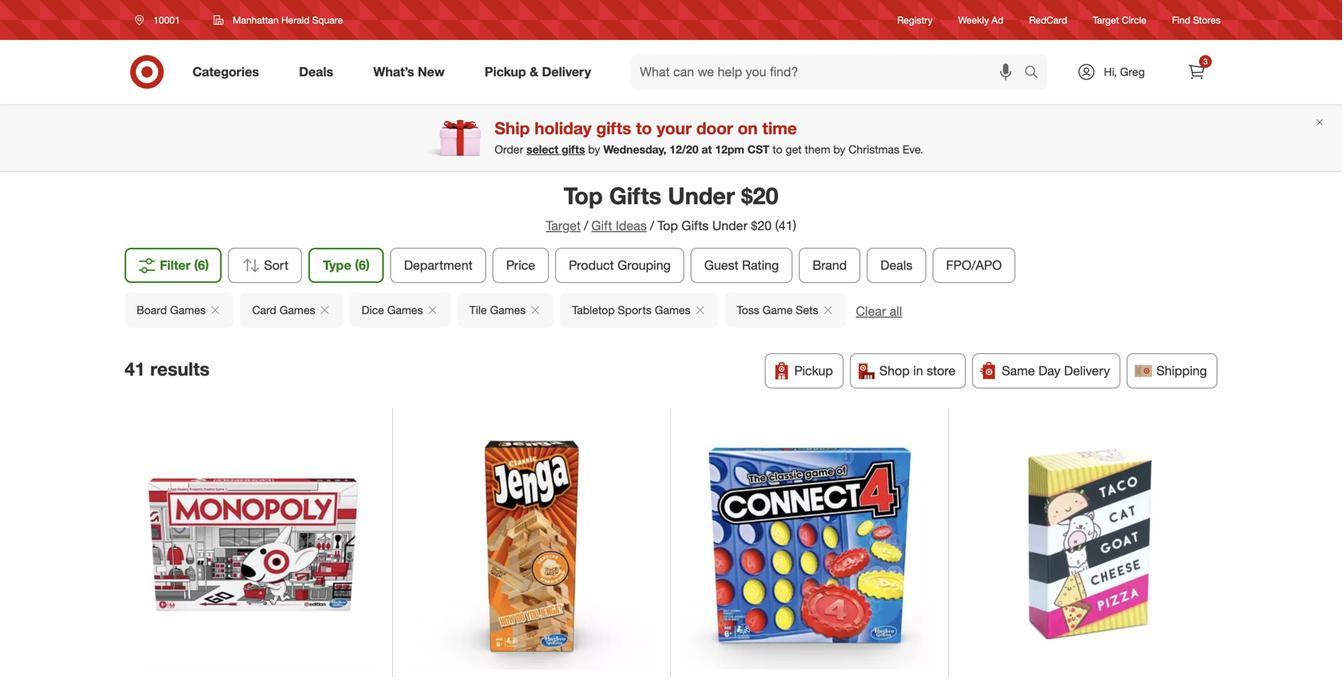 Task type: vqa. For each thing, say whether or not it's contained in the screenshot.
Department button
yes



Task type: describe. For each thing, give the bounding box(es) containing it.
in
[[914, 363, 924, 378]]

what's new
[[373, 64, 445, 80]]

grouping
[[618, 257, 671, 273]]

department button
[[391, 248, 486, 283]]

pickup button
[[765, 353, 844, 388]]

circle
[[1122, 14, 1147, 26]]

board games
[[137, 303, 206, 317]]

dice games
[[362, 303, 423, 317]]

(6) for filter (6)
[[194, 257, 209, 273]]

search button
[[1018, 54, 1056, 93]]

shop in store button
[[850, 353, 967, 388]]

weekly
[[959, 14, 990, 26]]

1 vertical spatial $20
[[752, 218, 772, 233]]

deals button
[[867, 248, 927, 283]]

filter
[[160, 257, 191, 273]]

price button
[[493, 248, 549, 283]]

sports
[[618, 303, 652, 317]]

shop
[[880, 363, 910, 378]]

categories
[[193, 64, 259, 80]]

ideas
[[616, 218, 647, 233]]

same
[[1002, 363, 1036, 378]]

same day delivery button
[[973, 353, 1121, 388]]

1 vertical spatial gifts
[[682, 218, 709, 233]]

2 by from the left
[[834, 142, 846, 156]]

board games button
[[125, 292, 234, 328]]

1 vertical spatial under
[[713, 218, 748, 233]]

weekly ad link
[[959, 13, 1004, 27]]

stores
[[1194, 14, 1221, 26]]

games for card games
[[280, 303, 315, 317]]

10001 button
[[125, 6, 197, 34]]

dice games button
[[350, 292, 451, 328]]

same day delivery
[[1002, 363, 1111, 378]]

categories link
[[179, 54, 279, 90]]

type
[[323, 257, 352, 273]]

tile
[[470, 303, 487, 317]]

holiday
[[535, 118, 592, 138]]

filter (6) button
[[125, 248, 222, 283]]

(6) for type (6)
[[355, 257, 370, 273]]

1 horizontal spatial gifts
[[597, 118, 632, 138]]

clear all button
[[856, 302, 903, 320]]

&
[[530, 64, 539, 80]]

toss game sets button
[[725, 292, 847, 328]]

all
[[890, 303, 903, 319]]

2 / from the left
[[650, 218, 655, 233]]

price
[[506, 257, 536, 273]]

card
[[252, 303, 277, 317]]

0 vertical spatial under
[[668, 181, 735, 210]]

find
[[1173, 14, 1191, 26]]

game
[[763, 303, 793, 317]]

guest rating
[[705, 257, 779, 273]]

pickup & delivery link
[[471, 54, 611, 90]]

day
[[1039, 363, 1061, 378]]

christmas
[[849, 142, 900, 156]]

hi, greg
[[1105, 65, 1145, 79]]

1 by from the left
[[589, 142, 601, 156]]

what's
[[373, 64, 414, 80]]

your
[[657, 118, 692, 138]]

department
[[404, 257, 473, 273]]

them
[[805, 142, 831, 156]]

what's new link
[[360, 54, 465, 90]]

3 link
[[1180, 54, 1215, 90]]

product
[[569, 257, 614, 273]]

find stores
[[1173, 14, 1221, 26]]

redcard
[[1030, 14, 1068, 26]]

results
[[150, 358, 210, 380]]

shipping
[[1157, 363, 1208, 378]]

games for dice games
[[387, 303, 423, 317]]

deals for deals link
[[299, 64, 334, 80]]

at
[[702, 142, 712, 156]]

10001
[[153, 14, 180, 26]]

games for tile games
[[490, 303, 526, 317]]

tile games
[[470, 303, 526, 317]]

0 vertical spatial top
[[564, 181, 603, 210]]

deals for deals button
[[881, 257, 913, 273]]

0 vertical spatial $20
[[742, 181, 779, 210]]

target inside target circle link
[[1093, 14, 1120, 26]]

(41)
[[776, 218, 797, 233]]

card games
[[252, 303, 315, 317]]

guest
[[705, 257, 739, 273]]

brand
[[813, 257, 847, 273]]



Task type: locate. For each thing, give the bounding box(es) containing it.
brand button
[[799, 248, 861, 283]]

monopoly game: target edition image
[[131, 423, 377, 669], [131, 423, 377, 669]]

1 horizontal spatial (6)
[[355, 257, 370, 273]]

target link
[[546, 218, 581, 233]]

tabletop sports games
[[572, 303, 691, 317]]

deals inside button
[[881, 257, 913, 273]]

1 horizontal spatial gifts
[[682, 218, 709, 233]]

1 vertical spatial pickup
[[795, 363, 833, 378]]

on
[[738, 118, 758, 138]]

greg
[[1121, 65, 1145, 79]]

order
[[495, 142, 524, 156]]

1 vertical spatial target
[[546, 218, 581, 233]]

pickup for pickup & delivery
[[485, 64, 526, 80]]

0 vertical spatial deals
[[299, 64, 334, 80]]

manhattan
[[233, 14, 279, 26]]

1 horizontal spatial top
[[658, 218, 678, 233]]

tabletop sports games button
[[560, 292, 719, 328]]

registry
[[898, 14, 933, 26]]

0 horizontal spatial target
[[546, 218, 581, 233]]

41
[[125, 358, 145, 380]]

target circle link
[[1093, 13, 1147, 27]]

deals down square
[[299, 64, 334, 80]]

0 vertical spatial gifts
[[597, 118, 632, 138]]

games right the card
[[280, 303, 315, 317]]

deals up all
[[881, 257, 913, 273]]

What can we help you find? suggestions appear below search field
[[631, 54, 1029, 90]]

/ right the ideas
[[650, 218, 655, 233]]

41 results
[[125, 358, 210, 380]]

deals
[[299, 64, 334, 80], [881, 257, 913, 273]]

weekly ad
[[959, 14, 1004, 26]]

to
[[636, 118, 652, 138], [773, 142, 783, 156]]

5 games from the left
[[655, 303, 691, 317]]

1 vertical spatial gifts
[[562, 142, 585, 156]]

2 games from the left
[[280, 303, 315, 317]]

12pm
[[715, 142, 745, 156]]

gifts
[[597, 118, 632, 138], [562, 142, 585, 156]]

1 vertical spatial top
[[658, 218, 678, 233]]

gifts down holiday
[[562, 142, 585, 156]]

games right tile
[[490, 303, 526, 317]]

product grouping button
[[556, 248, 685, 283]]

1 horizontal spatial /
[[650, 218, 655, 233]]

1 / from the left
[[584, 218, 589, 233]]

2 (6) from the left
[[355, 257, 370, 273]]

target left circle
[[1093, 14, 1120, 26]]

cst
[[748, 142, 770, 156]]

games for board games
[[170, 303, 206, 317]]

$20 left (41)
[[752, 218, 772, 233]]

delivery for pickup & delivery
[[542, 64, 592, 80]]

0 vertical spatial target
[[1093, 14, 1120, 26]]

0 vertical spatial pickup
[[485, 64, 526, 80]]

games right dice
[[387, 303, 423, 317]]

filter (6)
[[160, 257, 209, 273]]

gift ideas link
[[592, 218, 647, 233]]

sort
[[264, 257, 289, 273]]

3 games from the left
[[387, 303, 423, 317]]

games inside button
[[490, 303, 526, 317]]

0 horizontal spatial (6)
[[194, 257, 209, 273]]

find stores link
[[1173, 13, 1221, 27]]

shop in store
[[880, 363, 956, 378]]

$20 up (41)
[[742, 181, 779, 210]]

0 horizontal spatial top
[[564, 181, 603, 210]]

door
[[697, 118, 734, 138]]

ship
[[495, 118, 530, 138]]

top gifts under $20 target / gift ideas / top gifts under $20 (41)
[[546, 181, 797, 233]]

toss
[[737, 303, 760, 317]]

square
[[312, 14, 343, 26]]

1 horizontal spatial to
[[773, 142, 783, 156]]

delivery right day
[[1065, 363, 1111, 378]]

0 horizontal spatial gifts
[[610, 181, 662, 210]]

sets
[[796, 303, 819, 317]]

under up guest at top
[[713, 218, 748, 233]]

type (6)
[[323, 257, 370, 273]]

games right board
[[170, 303, 206, 317]]

board
[[137, 303, 167, 317]]

time
[[763, 118, 798, 138]]

0 vertical spatial gifts
[[610, 181, 662, 210]]

wednesday,
[[604, 142, 667, 156]]

3
[[1204, 56, 1208, 66]]

gift
[[592, 218, 612, 233]]

taco cat goat cheese pizza card game image
[[965, 423, 1212, 670], [965, 423, 1212, 670]]

(6) right type
[[355, 257, 370, 273]]

4 games from the left
[[490, 303, 526, 317]]

1 horizontal spatial by
[[834, 142, 846, 156]]

(6) right filter
[[194, 257, 209, 273]]

$20
[[742, 181, 779, 210], [752, 218, 772, 233]]

search
[[1018, 66, 1056, 81]]

pickup
[[485, 64, 526, 80], [795, 363, 833, 378]]

eve.
[[903, 142, 924, 156]]

0 horizontal spatial delivery
[[542, 64, 592, 80]]

card games button
[[240, 292, 343, 328]]

0 vertical spatial delivery
[[542, 64, 592, 80]]

delivery right &
[[542, 64, 592, 80]]

1 horizontal spatial pickup
[[795, 363, 833, 378]]

gifts up wednesday,
[[597, 118, 632, 138]]

guest rating button
[[691, 248, 793, 283]]

under
[[668, 181, 735, 210], [713, 218, 748, 233]]

1 vertical spatial to
[[773, 142, 783, 156]]

hi,
[[1105, 65, 1118, 79]]

tabletop
[[572, 303, 615, 317]]

to left get
[[773, 142, 783, 156]]

pickup for pickup
[[795, 363, 833, 378]]

pickup inside button
[[795, 363, 833, 378]]

under down the 'at'
[[668, 181, 735, 210]]

0 horizontal spatial gifts
[[562, 142, 585, 156]]

get
[[786, 142, 802, 156]]

pickup left &
[[485, 64, 526, 80]]

0 horizontal spatial by
[[589, 142, 601, 156]]

clear all
[[856, 303, 903, 319]]

games right sports at the left of the page
[[655, 303, 691, 317]]

top right the ideas
[[658, 218, 678, 233]]

delivery for same day delivery
[[1065, 363, 1111, 378]]

jenga game image
[[409, 423, 655, 669], [409, 423, 655, 669]]

manhattan herald square
[[233, 14, 343, 26]]

select
[[527, 142, 559, 156]]

12/20
[[670, 142, 699, 156]]

1 horizontal spatial delivery
[[1065, 363, 1111, 378]]

1 horizontal spatial deals
[[881, 257, 913, 273]]

0 horizontal spatial /
[[584, 218, 589, 233]]

/
[[584, 218, 589, 233], [650, 218, 655, 233]]

fpo/apo
[[947, 257, 1002, 273]]

ship holiday gifts to your door on time order select gifts by wednesday, 12/20 at 12pm cst to get them by christmas eve.
[[495, 118, 924, 156]]

1 games from the left
[[170, 303, 206, 317]]

gifts up guest at top
[[682, 218, 709, 233]]

to up wednesday,
[[636, 118, 652, 138]]

pickup & delivery
[[485, 64, 592, 80]]

deals link
[[286, 54, 353, 90]]

delivery
[[542, 64, 592, 80], [1065, 363, 1111, 378]]

by down holiday
[[589, 142, 601, 156]]

target left gift at the top of page
[[546, 218, 581, 233]]

delivery inside button
[[1065, 363, 1111, 378]]

registry link
[[898, 13, 933, 27]]

0 horizontal spatial pickup
[[485, 64, 526, 80]]

herald
[[281, 14, 310, 26]]

rating
[[742, 257, 779, 273]]

1 horizontal spatial target
[[1093, 14, 1120, 26]]

target circle
[[1093, 14, 1147, 26]]

clear
[[856, 303, 887, 319]]

toss game sets
[[737, 303, 819, 317]]

0 vertical spatial to
[[636, 118, 652, 138]]

ad
[[992, 14, 1004, 26]]

connect 4 board game image
[[687, 423, 933, 669], [687, 423, 933, 669]]

0 horizontal spatial deals
[[299, 64, 334, 80]]

1 (6) from the left
[[194, 257, 209, 273]]

pickup down sets
[[795, 363, 833, 378]]

(6) inside filter (6) button
[[194, 257, 209, 273]]

redcard link
[[1030, 13, 1068, 27]]

tile games button
[[458, 292, 554, 328]]

target inside top gifts under $20 target / gift ideas / top gifts under $20 (41)
[[546, 218, 581, 233]]

games
[[170, 303, 206, 317], [280, 303, 315, 317], [387, 303, 423, 317], [490, 303, 526, 317], [655, 303, 691, 317]]

1 vertical spatial deals
[[881, 257, 913, 273]]

dice
[[362, 303, 384, 317]]

by right the them
[[834, 142, 846, 156]]

gifts up the ideas
[[610, 181, 662, 210]]

sort button
[[228, 248, 302, 283]]

0 horizontal spatial to
[[636, 118, 652, 138]]

top up gift at the top of page
[[564, 181, 603, 210]]

manhattan herald square button
[[203, 6, 353, 34]]

/ left gift at the top of page
[[584, 218, 589, 233]]

gifts
[[610, 181, 662, 210], [682, 218, 709, 233]]

1 vertical spatial delivery
[[1065, 363, 1111, 378]]



